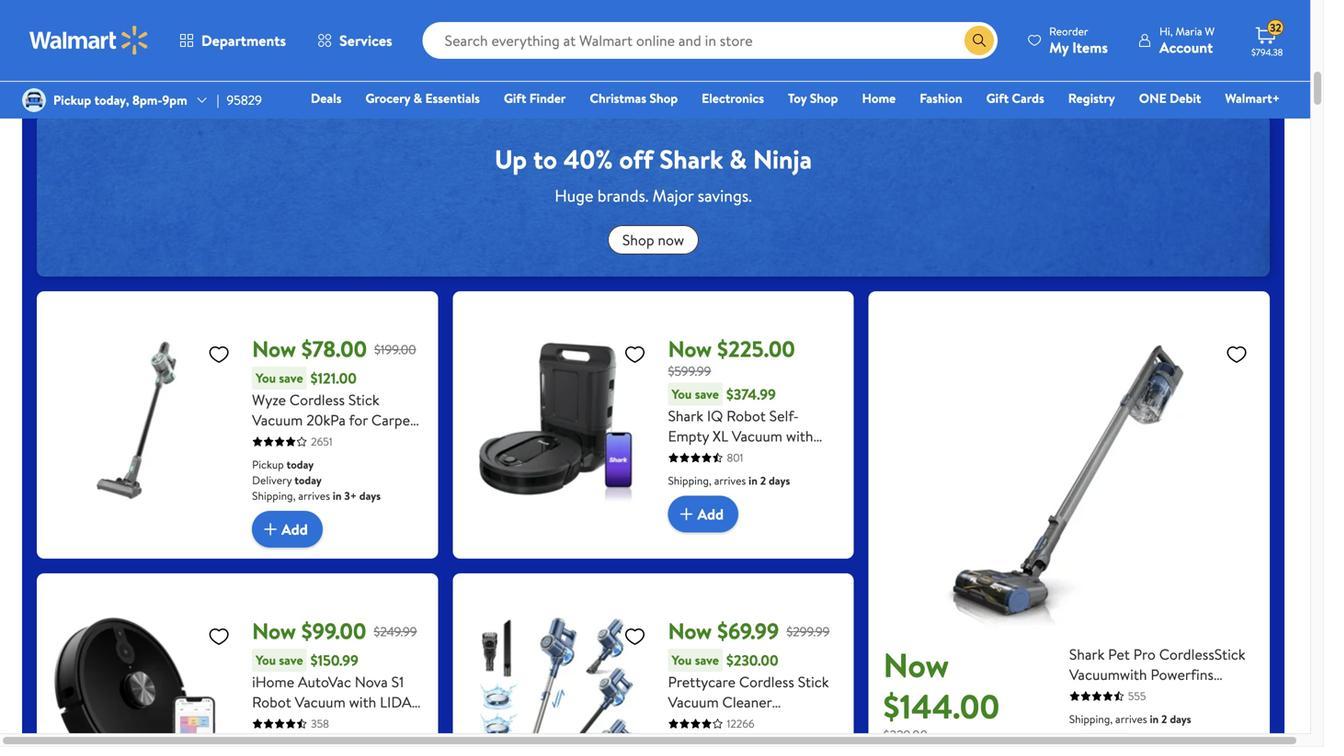Task type: describe. For each thing, give the bounding box(es) containing it.
reorder my items
[[1049, 23, 1108, 57]]

toy shop link
[[780, 88, 847, 108]]

ihome
[[252, 672, 294, 693]]

arrives down 555
[[1116, 712, 1147, 728]]

brushroll,
[[1069, 685, 1130, 705]]

3+ inside the delivery today shipping, arrives in 3+ days
[[1176, 30, 1189, 45]]

vacuumwith
[[1069, 665, 1147, 685]]

pet left multi-
[[1134, 685, 1155, 705]]

days inside pickup today delivery today shipping, arrives in 3+ days
[[359, 488, 381, 504]]

add button up '95829'
[[237, 25, 308, 62]]

add to cart image for add button below mapping,
[[675, 504, 698, 526]]

shipping, inside pickup today delivery today shipping, arrives in 2 days
[[668, 46, 712, 61]]

9pm
[[162, 91, 187, 109]]

with inside you save $150.99 ihome autovac nova s1 robot vacuum with lidar navigation, 150 min runtime, 2700pa suction
[[349, 693, 376, 713]]

now $78.00 $199.00
[[252, 334, 416, 365]]

robot inside you save $150.99 ihome autovac nova s1 robot vacuum with lidar navigation, 150 min runtime, 2700pa suction
[[252, 693, 291, 713]]

today for delivery today shipping, arrives in 3+ days
[[1126, 14, 1154, 30]]

$144.00
[[883, 684, 1000, 730]]

min inside shark pet pro cordlessstick vacuumwith powerfins brushroll, pet multi-tool & crevice tool included, 40- min runtime, wz250
[[1069, 726, 1093, 746]]

now for $78.00
[[252, 334, 296, 365]]

runtime, inside you save $150.99 ihome autovac nova s1 robot vacuum with lidar navigation, 150 min runtime, 2700pa suction
[[252, 733, 309, 748]]

pet left pro
[[1108, 645, 1130, 665]]

in inside the delivery today shipping, arrives in 3+ days
[[1165, 30, 1174, 45]]

crevice
[[1069, 705, 1118, 726]]

search icon image
[[972, 33, 987, 48]]

departments
[[201, 30, 286, 51]]

rv1002ae,
[[730, 467, 802, 487]]

2 vertical spatial 2
[[1162, 712, 1167, 728]]

save for for
[[279, 369, 303, 387]]

savings.
[[698, 184, 752, 207]]

$249.99
[[374, 623, 417, 641]]

cordlessstick
[[1159, 645, 1246, 665]]

delivery for pickup today delivery today shipping, arrives in 2 days
[[668, 30, 708, 46]]

add button down mapping,
[[668, 496, 739, 533]]

now for $69.99
[[668, 616, 712, 647]]

you inside now $225.00 $599.99 you save $374.99 shark iq robot self- empty xl vacuum with self-empty base, home mapping, rv1002ae, new
[[672, 385, 692, 403]]

add to favorites list, ihome autovac nova s1 robot vacuum with lidar navigation, 150 min runtime, 2700pa suction image
[[208, 625, 230, 648]]

included,
[[1151, 705, 1209, 726]]

services button
[[302, 18, 408, 63]]

delivery today shipping, arrives in 3+ days
[[1084, 14, 1213, 45]]

today for pickup today delivery today shipping, arrives in 2 days
[[703, 14, 730, 30]]

add to favorites list, shark iq robot self-empty xl vacuum with self-empty base, home mapping, rv1002ae, new image
[[624, 343, 646, 366]]

Walmart Site-Wide search field
[[423, 22, 998, 59]]

hi,
[[1160, 23, 1173, 39]]

$599.99
[[668, 362, 711, 380]]

cards
[[1012, 89, 1044, 107]]

$69.99
[[717, 616, 779, 647]]

wz250
[[1158, 726, 1203, 746]]

one debit link
[[1131, 88, 1210, 108]]

wyze
[[252, 390, 286, 410]]

mapping,
[[668, 467, 727, 487]]

with inside now $225.00 $599.99 you save $374.99 shark iq robot self- empty xl vacuum with self-empty base, home mapping, rv1002ae, new
[[786, 426, 813, 447]]

pickup today delivery today shipping, arrives in 3+ days
[[252, 457, 381, 504]]

autovac
[[298, 672, 351, 693]]

up to 40% off shark & ninja huge brands. major savings.
[[495, 141, 812, 207]]

ninja
[[753, 141, 812, 177]]

delivery inside the delivery today shipping, arrives in 3+ days
[[1084, 14, 1124, 30]]

maria
[[1176, 23, 1202, 39]]

you save $230.00 prettycare cordless stick vacuum cleaner lightweight for carpet floor pet hair w200
[[668, 651, 829, 748]]

multi-
[[1159, 685, 1197, 705]]

you for for
[[256, 369, 276, 387]]

$78.00
[[301, 334, 367, 365]]

vacuum inside you save $230.00 prettycare cordless stick vacuum cleaner lightweight for carpet floor pet hair w200
[[668, 693, 719, 713]]

add to cart image for delivery
[[675, 76, 698, 98]]

add to cart image for shipping, arrives
[[1091, 60, 1114, 82]]

& inside shark pet pro cordlessstick vacuumwith powerfins brushroll, pet multi-tool & crevice tool included, 40- min runtime, wz250
[[1226, 685, 1236, 705]]

shop now
[[622, 230, 684, 250]]

hard
[[252, 430, 283, 451]]

add button down the delivery today shipping, arrives in 3+ days
[[1084, 53, 1155, 89]]

you for lightweight
[[672, 652, 692, 670]]

2 inside pickup today delivery today shipping, arrives in 2 days
[[760, 46, 766, 61]]

powerfins
[[1151, 665, 1214, 685]]

empty left xl
[[668, 426, 709, 447]]

shop for christmas shop
[[650, 89, 678, 107]]

$121.00
[[310, 368, 357, 389]]

in inside pickup today delivery today shipping, arrives in 2 days
[[749, 46, 758, 61]]

1 horizontal spatial home
[[862, 89, 896, 107]]

finder
[[530, 89, 566, 107]]

registry
[[1068, 89, 1115, 107]]

walmart+
[[1225, 89, 1280, 107]]

2651
[[311, 434, 333, 450]]

grocery & essentials link
[[357, 88, 488, 108]]

reorder
[[1049, 23, 1088, 39]]

$225.00
[[717, 334, 795, 365]]

s1
[[391, 672, 404, 693]]

electronics
[[702, 89, 764, 107]]

pickup today, 8pm-9pm
[[53, 91, 187, 109]]

$160.00
[[110, 7, 160, 28]]

days down multi-
[[1170, 712, 1192, 728]]

now $144.00 $329.00
[[883, 642, 1000, 745]]

pickup today delivery today shipping, arrives in 2 days
[[668, 14, 790, 61]]

| 95829
[[217, 91, 262, 109]]

shipping, down brushroll,
[[1069, 712, 1113, 728]]

home inside now $225.00 $599.99 you save $374.99 shark iq robot self- empty xl vacuum with self-empty base, home mapping, rv1002ae, new
[[779, 447, 818, 467]]

8pm-
[[132, 91, 162, 109]]

save for lightweight
[[695, 652, 719, 670]]

gift finder link
[[496, 88, 574, 108]]

pickup for pickup today, 8pm-9pm
[[53, 91, 91, 109]]

arrives inside pickup today delivery today shipping, arrives in 3+ days
[[298, 488, 330, 504]]

$150.99
[[310, 651, 358, 671]]

Search search field
[[423, 22, 998, 59]]

gift for gift finder
[[504, 89, 526, 107]]

stick for $121.00
[[348, 390, 379, 410]]

electronics link
[[694, 88, 773, 108]]

1 horizontal spatial shipping, arrives in 2 days
[[1069, 712, 1192, 728]]

new
[[805, 467, 834, 487]]

you save $150.99 ihome autovac nova s1 robot vacuum with lidar navigation, 150 min runtime, 2700pa suction
[[252, 651, 421, 748]]

deals link
[[303, 88, 350, 108]]

essentials
[[425, 89, 480, 107]]

0 vertical spatial self-
[[769, 406, 799, 426]]

toy shop
[[788, 89, 838, 107]]

$794.38
[[1252, 46, 1283, 58]]

in inside pickup today delivery today shipping, arrives in 3+ days
[[333, 488, 342, 504]]

now for $144.00
[[883, 642, 949, 688]]

debit
[[1170, 89, 1201, 107]]

now for $99.00
[[252, 616, 296, 647]]

0 horizontal spatial tool
[[1121, 705, 1148, 726]]

carpet
[[769, 713, 813, 733]]

gift for gift cards
[[986, 89, 1009, 107]]

items
[[1072, 37, 1108, 57]]

gift cards
[[986, 89, 1044, 107]]

1 vertical spatial 2
[[760, 473, 766, 489]]

nova
[[355, 672, 388, 693]]

95829
[[227, 91, 262, 109]]

gift finder
[[504, 89, 566, 107]]

home link
[[854, 88, 904, 108]]

shark inside now $225.00 $599.99 you save $374.99 shark iq robot self- empty xl vacuum with self-empty base, home mapping, rv1002ae, new
[[668, 406, 704, 426]]

runtime, inside shark pet pro cordlessstick vacuumwith powerfins brushroll, pet multi-tool & crevice tool included, 40- min runtime, wz250
[[1097, 726, 1154, 746]]

empty down iq
[[698, 447, 739, 467]]

in down base,
[[749, 473, 758, 489]]

0 horizontal spatial &
[[413, 89, 422, 107]]

deals
[[311, 89, 342, 107]]

days down base,
[[769, 473, 790, 489]]

$230.00
[[726, 651, 779, 671]]

pet inside you save $121.00 wyze cordless stick vacuum 20kpa for carpet, hard floors and pet hair
[[357, 430, 378, 451]]

carpet,
[[371, 410, 419, 430]]

$374.99
[[726, 385, 776, 405]]

christmas
[[590, 89, 647, 107]]

cordless for 20kpa
[[290, 390, 345, 410]]

you for vacuum
[[256, 652, 276, 670]]

xl
[[713, 426, 728, 447]]

32
[[1270, 20, 1282, 36]]

12266
[[727, 717, 755, 732]]

registry link
[[1060, 88, 1124, 108]]

now for $225.00
[[668, 334, 712, 365]]



Task type: vqa. For each thing, say whether or not it's contained in the screenshot.
FSA/HSA
no



Task type: locate. For each thing, give the bounding box(es) containing it.
0 vertical spatial hair
[[382, 430, 409, 451]]

$329.00
[[883, 727, 928, 745]]

you inside you save $150.99 ihome autovac nova s1 robot vacuum with lidar navigation, 150 min runtime, 2700pa suction
[[256, 652, 276, 670]]

0 horizontal spatial self-
[[668, 447, 698, 467]]

huge
[[555, 184, 594, 207]]

2 horizontal spatial delivery
[[1084, 14, 1124, 30]]

stick inside you save $121.00 wyze cordless stick vacuum 20kpa for carpet, hard floors and pet hair
[[348, 390, 379, 410]]

robot down $374.99
[[727, 406, 766, 426]]

hair down 12266
[[730, 733, 757, 748]]

3+ down and
[[344, 488, 357, 504]]

you up ihome
[[256, 652, 276, 670]]

1 horizontal spatial delivery
[[668, 30, 708, 46]]

add to cart image left electronics
[[675, 76, 698, 98]]

gift left 'finder'
[[504, 89, 526, 107]]

1 horizontal spatial 3+
[[1176, 30, 1189, 45]]

walmart image
[[29, 26, 149, 55]]

1 horizontal spatial runtime,
[[1097, 726, 1154, 746]]

shark inside shark pet pro cordlessstick vacuumwith powerfins brushroll, pet multi-tool & crevice tool included, 40- min runtime, wz250
[[1069, 645, 1105, 665]]

1 vertical spatial self-
[[668, 447, 698, 467]]

delivery
[[1084, 14, 1124, 30], [668, 30, 708, 46], [252, 473, 292, 488]]

today,
[[94, 91, 129, 109]]

min down brushroll,
[[1069, 726, 1093, 746]]

& up savings.
[[730, 141, 747, 177]]

2 horizontal spatial &
[[1226, 685, 1236, 705]]

pickup for pickup today delivery today shipping, arrives in 3+ days
[[252, 457, 284, 473]]

1 horizontal spatial cordless
[[739, 672, 795, 693]]

pickup down hard
[[252, 457, 284, 473]]

shipping,
[[1084, 30, 1128, 45], [668, 46, 712, 61], [668, 473, 712, 489], [252, 488, 296, 504], [1069, 712, 1113, 728]]

now $225.00 $599.99 you save $374.99 shark iq robot self- empty xl vacuum with self-empty base, home mapping, rv1002ae, new
[[668, 334, 834, 487]]

add to favorites list, shark pet pro cordlessstick vacuumwith powerfins brushroll, pet multi-tool & crevice tool included, 40-min runtime, wz250 image
[[1226, 343, 1248, 366]]

1 vertical spatial for
[[746, 713, 765, 733]]

days right hi,
[[1191, 30, 1213, 45]]

shark left iq
[[668, 406, 704, 426]]

1 horizontal spatial gift
[[986, 89, 1009, 107]]

add to cart image down pickup today delivery today shipping, arrives in 3+ days at left
[[260, 519, 282, 541]]

stick for $230.00
[[798, 672, 829, 693]]

1 horizontal spatial min
[[1069, 726, 1093, 746]]

self- down $374.99
[[769, 406, 799, 426]]

stick inside you save $230.00 prettycare cordless stick vacuum cleaner lightweight for carpet floor pet hair w200
[[798, 672, 829, 693]]

1 vertical spatial 3+
[[344, 488, 357, 504]]

shipping, arrives in 2 days down 801
[[668, 473, 790, 489]]

0 vertical spatial 2
[[760, 46, 766, 61]]

2 vertical spatial pickup
[[252, 457, 284, 473]]

suction
[[364, 733, 412, 748]]

floors
[[287, 430, 327, 451]]

hi, maria w account
[[1160, 23, 1215, 57]]

w200
[[760, 733, 799, 748]]

robot left autovac
[[252, 693, 291, 713]]

hair inside you save $121.00 wyze cordless stick vacuum 20kpa for carpet, hard floors and pet hair
[[382, 430, 409, 451]]

vacuum left 20kpa
[[252, 410, 303, 430]]

20kpa
[[306, 410, 346, 430]]

fashion link
[[912, 88, 971, 108]]

stick down $121.00
[[348, 390, 379, 410]]

for left the carpet
[[746, 713, 765, 733]]

1 vertical spatial shipping, arrives in 2 days
[[1069, 712, 1192, 728]]

hair inside you save $230.00 prettycare cordless stick vacuum cleaner lightweight for carpet floor pet hair w200
[[730, 733, 757, 748]]

pro
[[1134, 645, 1156, 665]]

shark inside "up to 40% off shark & ninja huge brands. major savings."
[[660, 141, 723, 177]]

0 vertical spatial robot
[[727, 406, 766, 426]]

for right 20kpa
[[349, 410, 368, 430]]

now inside now $144.00 $329.00
[[883, 642, 949, 688]]

0 vertical spatial pickup
[[668, 14, 700, 30]]

save inside you save $150.99 ihome autovac nova s1 robot vacuum with lidar navigation, 150 min runtime, 2700pa suction
[[279, 652, 303, 670]]

arrives up electronics
[[714, 46, 746, 61]]

arrives inside the delivery today shipping, arrives in 3+ days
[[1130, 30, 1162, 45]]

prettycare
[[668, 672, 736, 693]]

1 horizontal spatial add to cart image
[[675, 504, 698, 526]]

cordless down $230.00
[[739, 672, 795, 693]]

pickup for pickup today delivery today shipping, arrives in 2 days
[[668, 14, 700, 30]]

1 vertical spatial cordless
[[739, 672, 795, 693]]

1 horizontal spatial &
[[730, 141, 747, 177]]

shop left now
[[622, 230, 654, 250]]

christmas shop link
[[582, 88, 686, 108]]

delivery down hard
[[252, 473, 292, 488]]

$99.00
[[301, 616, 366, 647]]

you inside you save $121.00 wyze cordless stick vacuum 20kpa for carpet, hard floors and pet hair
[[256, 369, 276, 387]]

3+ right hi,
[[1176, 30, 1189, 45]]

pickup inside pickup today delivery today shipping, arrives in 2 days
[[668, 14, 700, 30]]

0 vertical spatial 3+
[[1176, 30, 1189, 45]]

0 vertical spatial shipping, arrives in 2 days
[[668, 473, 790, 489]]

1 horizontal spatial add to cart image
[[675, 76, 698, 98]]

0 horizontal spatial add to cart image
[[245, 32, 267, 54]]

1 vertical spatial pickup
[[53, 91, 91, 109]]

0 vertical spatial for
[[349, 410, 368, 430]]

0 vertical spatial cordless
[[290, 390, 345, 410]]

pickup left the today,
[[53, 91, 91, 109]]

delivery up items
[[1084, 14, 1124, 30]]

home right base,
[[779, 447, 818, 467]]

40-
[[1213, 705, 1236, 726]]

1 horizontal spatial pickup
[[252, 457, 284, 473]]

you inside you save $230.00 prettycare cordless stick vacuum cleaner lightweight for carpet floor pet hair w200
[[672, 652, 692, 670]]

1 vertical spatial with
[[349, 693, 376, 713]]

now $99.00 $249.99
[[252, 616, 417, 647]]

home left fashion link
[[862, 89, 896, 107]]

vacuum up 801
[[732, 426, 783, 447]]

0 vertical spatial shark
[[660, 141, 723, 177]]

0 horizontal spatial with
[[349, 693, 376, 713]]

2 down multi-
[[1162, 712, 1167, 728]]

0 horizontal spatial cordless
[[290, 390, 345, 410]]

cordless inside you save $230.00 prettycare cordless stick vacuum cleaner lightweight for carpet floor pet hair w200
[[739, 672, 795, 693]]

shop now button
[[608, 225, 699, 255]]

add to cart image up '95829'
[[245, 32, 267, 54]]

0 horizontal spatial home
[[779, 447, 818, 467]]

2
[[760, 46, 766, 61], [760, 473, 766, 489], [1162, 712, 1167, 728]]

shop inside "button"
[[622, 230, 654, 250]]

0 horizontal spatial delivery
[[252, 473, 292, 488]]

today
[[1126, 14, 1154, 30], [703, 14, 730, 30], [710, 30, 738, 46], [287, 457, 314, 473], [294, 473, 322, 488]]

0 vertical spatial &
[[413, 89, 422, 107]]

shipping, arrives in 2 days down 555
[[1069, 712, 1192, 728]]

shipping, down iq
[[668, 473, 712, 489]]

arrives inside pickup today delivery today shipping, arrives in 2 days
[[714, 46, 746, 61]]

vacuum
[[252, 410, 303, 430], [732, 426, 783, 447], [295, 693, 346, 713], [668, 693, 719, 713]]

1 vertical spatial shark
[[668, 406, 704, 426]]

days inside the delivery today shipping, arrives in 3+ days
[[1191, 30, 1213, 45]]

add button down pickup today delivery today shipping, arrives in 3+ days at left
[[252, 511, 323, 548]]

in down multi-
[[1150, 712, 1159, 728]]

1 horizontal spatial hair
[[730, 733, 757, 748]]

base,
[[742, 447, 776, 467]]

runtime,
[[1097, 726, 1154, 746], [252, 733, 309, 748]]

delivery inside pickup today delivery today shipping, arrives in 2 days
[[668, 30, 708, 46]]

now up $329.00 on the bottom of page
[[883, 642, 949, 688]]

to
[[533, 141, 557, 177]]

 image
[[22, 88, 46, 112]]

$199.00
[[374, 341, 416, 359]]

150
[[328, 713, 349, 733]]

days down carpet,
[[359, 488, 381, 504]]

for
[[349, 410, 368, 430], [746, 713, 765, 733]]

shop for toy shop
[[810, 89, 838, 107]]

1 vertical spatial home
[[779, 447, 818, 467]]

3+ inside pickup today delivery today shipping, arrives in 3+ days
[[344, 488, 357, 504]]

1 horizontal spatial with
[[786, 426, 813, 447]]

fashion
[[920, 89, 963, 107]]

save inside now $225.00 $599.99 you save $374.99 shark iq robot self- empty xl vacuum with self-empty base, home mapping, rv1002ae, new
[[695, 385, 719, 403]]

0 horizontal spatial gift
[[504, 89, 526, 107]]

save
[[279, 369, 303, 387], [695, 385, 719, 403], [279, 652, 303, 670], [695, 652, 719, 670]]

0 horizontal spatial robot
[[252, 693, 291, 713]]

arrives down 801
[[714, 473, 746, 489]]

gift left 'cards'
[[986, 89, 1009, 107]]

1 vertical spatial stick
[[798, 672, 829, 693]]

gift inside gift finder link
[[504, 89, 526, 107]]

lightweight
[[668, 713, 743, 733]]

pet right and
[[357, 430, 378, 451]]

and
[[330, 430, 353, 451]]

shark up major
[[660, 141, 723, 177]]

add to cart image
[[1091, 60, 1114, 82], [675, 76, 698, 98], [260, 519, 282, 541]]

now $69.99 $299.99
[[668, 616, 830, 647]]

save up prettycare
[[695, 652, 719, 670]]

with left lidar
[[349, 693, 376, 713]]

in left "maria"
[[1165, 30, 1174, 45]]

2 down base,
[[760, 473, 766, 489]]

cleaner
[[722, 693, 772, 713]]

& inside "up to 40% off shark & ninja huge brands. major savings."
[[730, 141, 747, 177]]

0 horizontal spatial pickup
[[53, 91, 91, 109]]

1 horizontal spatial robot
[[727, 406, 766, 426]]

save inside you save $121.00 wyze cordless stick vacuum 20kpa for carpet, hard floors and pet hair
[[279, 369, 303, 387]]

with
[[786, 426, 813, 447], [349, 693, 376, 713]]

now right add to favorites list, shark iq robot self-empty xl vacuum with self-empty base, home mapping, rv1002ae, new 'image'
[[668, 334, 712, 365]]

my
[[1049, 37, 1069, 57]]

walmart+ link
[[1217, 88, 1288, 108]]

you up prettycare
[[672, 652, 692, 670]]

self- left xl
[[668, 447, 698, 467]]

you down $599.99
[[672, 385, 692, 403]]

358
[[311, 717, 329, 732]]

1 gift from the left
[[504, 89, 526, 107]]

cordless inside you save $121.00 wyze cordless stick vacuum 20kpa for carpet, hard floors and pet hair
[[290, 390, 345, 410]]

hair
[[382, 430, 409, 451], [730, 733, 757, 748]]

555
[[1128, 689, 1146, 705]]

0 horizontal spatial min
[[353, 713, 377, 733]]

save up ihome
[[279, 652, 303, 670]]

cordless down $121.00
[[290, 390, 345, 410]]

min right 150 in the bottom left of the page
[[353, 713, 377, 733]]

save up iq
[[695, 385, 719, 403]]

add to cart image
[[245, 32, 267, 54], [675, 504, 698, 526]]

pickup inside pickup today delivery today shipping, arrives in 3+ days
[[252, 457, 284, 473]]

now up wyze on the bottom left
[[252, 334, 296, 365]]

home
[[862, 89, 896, 107], [779, 447, 818, 467]]

runtime, left 2700pa
[[252, 733, 309, 748]]

0 horizontal spatial add to cart image
[[260, 519, 282, 541]]

tool down cordlessstick
[[1197, 685, 1223, 705]]

gift inside gift cards link
[[986, 89, 1009, 107]]

delivery for pickup today delivery today shipping, arrives in 3+ days
[[252, 473, 292, 488]]

0 horizontal spatial 3+
[[344, 488, 357, 504]]

add to cart image down mapping,
[[675, 504, 698, 526]]

1 vertical spatial robot
[[252, 693, 291, 713]]

gift
[[504, 89, 526, 107], [986, 89, 1009, 107]]

shop right toy
[[810, 89, 838, 107]]

0 horizontal spatial runtime,
[[252, 733, 309, 748]]

days inside pickup today delivery today shipping, arrives in 2 days
[[769, 46, 790, 61]]

0 horizontal spatial shipping, arrives in 2 days
[[668, 473, 790, 489]]

today for pickup today delivery today shipping, arrives in 3+ days
[[287, 457, 314, 473]]

toy
[[788, 89, 807, 107]]

1 vertical spatial &
[[730, 141, 747, 177]]

& down cordlessstick
[[1226, 685, 1236, 705]]

add to cart image for add button above '95829'
[[245, 32, 267, 54]]

pet inside you save $230.00 prettycare cordless stick vacuum cleaner lightweight for carpet floor pet hair w200
[[705, 733, 727, 748]]

1 horizontal spatial stick
[[798, 672, 829, 693]]

pet right floor
[[705, 733, 727, 748]]

today inside the delivery today shipping, arrives in 3+ days
[[1126, 14, 1154, 30]]

0 vertical spatial with
[[786, 426, 813, 447]]

you up wyze on the bottom left
[[256, 369, 276, 387]]

shipping, down hard
[[252, 488, 296, 504]]

now inside now $225.00 $599.99 you save $374.99 shark iq robot self- empty xl vacuum with self-empty base, home mapping, rv1002ae, new
[[668, 334, 712, 365]]

hair right and
[[382, 430, 409, 451]]

2700pa
[[313, 733, 361, 748]]

pickup up electronics link
[[668, 14, 700, 30]]

2 up electronics link
[[760, 46, 766, 61]]

vacuum inside now $225.00 $599.99 you save $374.99 shark iq robot self- empty xl vacuum with self-empty base, home mapping, rv1002ae, new
[[732, 426, 783, 447]]

with up new
[[786, 426, 813, 447]]

cordless for cleaner
[[739, 672, 795, 693]]

w
[[1205, 23, 1215, 39]]

shipping, inside pickup today delivery today shipping, arrives in 3+ days
[[252, 488, 296, 504]]

vacuum up floor
[[668, 693, 719, 713]]

days up toy
[[769, 46, 790, 61]]

add to cart image down items
[[1091, 60, 1114, 82]]

gift cards link
[[978, 88, 1053, 108]]

in down and
[[333, 488, 342, 504]]

add button down walmart site-wide search box
[[668, 69, 739, 105]]

2 vertical spatial &
[[1226, 685, 1236, 705]]

brands.
[[598, 184, 649, 207]]

0 vertical spatial stick
[[348, 390, 379, 410]]

add
[[267, 33, 293, 53], [1114, 61, 1140, 81], [698, 77, 724, 97], [698, 504, 724, 525], [282, 520, 308, 540]]

1 horizontal spatial self-
[[769, 406, 799, 426]]

shipping, up electronics
[[668, 46, 712, 61]]

1 horizontal spatial for
[[746, 713, 765, 733]]

2 horizontal spatial pickup
[[668, 14, 700, 30]]

1 vertical spatial hair
[[730, 733, 757, 748]]

save up wyze on the bottom left
[[279, 369, 303, 387]]

add to favorites list, wyze cordless stick vacuum 20kpa for carpet, hard floors and pet hair image
[[208, 343, 230, 366]]

now up prettycare
[[668, 616, 712, 647]]

$299.99
[[787, 623, 830, 641]]

stick up the carpet
[[798, 672, 829, 693]]

for inside you save $230.00 prettycare cordless stick vacuum cleaner lightweight for carpet floor pet hair w200
[[746, 713, 765, 733]]

2 vertical spatial shark
[[1069, 645, 1105, 665]]

stick
[[348, 390, 379, 410], [798, 672, 829, 693]]

vacuum inside you save $150.99 ihome autovac nova s1 robot vacuum with lidar navigation, 150 min runtime, 2700pa suction
[[295, 693, 346, 713]]

delivery inside pickup today delivery today shipping, arrives in 3+ days
[[252, 473, 292, 488]]

|
[[217, 91, 219, 109]]

add to favorites list, prettycare cordless stick vacuum cleaner lightweight for carpet floor pet hair w200 image
[[624, 625, 646, 648]]

major
[[653, 184, 694, 207]]

0 horizontal spatial stick
[[348, 390, 379, 410]]

save for vacuum
[[279, 652, 303, 670]]

tool
[[1197, 685, 1223, 705], [1121, 705, 1148, 726]]

shipping, right my
[[1084, 30, 1128, 45]]

& right grocery at the top left of page
[[413, 89, 422, 107]]

in up electronics
[[749, 46, 758, 61]]

0 vertical spatial add to cart image
[[245, 32, 267, 54]]

save inside you save $230.00 prettycare cordless stick vacuum cleaner lightweight for carpet floor pet hair w200
[[695, 652, 719, 670]]

for inside you save $121.00 wyze cordless stick vacuum 20kpa for carpet, hard floors and pet hair
[[349, 410, 368, 430]]

shipping, inside the delivery today shipping, arrives in 3+ days
[[1084, 30, 1128, 45]]

3+
[[1176, 30, 1189, 45], [344, 488, 357, 504]]

2 gift from the left
[[986, 89, 1009, 107]]

robot inside now $225.00 $599.99 you save $374.99 shark iq robot self- empty xl vacuum with self-empty base, home mapping, rv1002ae, new
[[727, 406, 766, 426]]

shark up brushroll,
[[1069, 645, 1105, 665]]

shipping, arrives in 2 days
[[668, 473, 790, 489], [1069, 712, 1192, 728]]

cordless
[[290, 390, 345, 410], [739, 672, 795, 693]]

arrives down 2651
[[298, 488, 330, 504]]

arrives left "maria"
[[1130, 30, 1162, 45]]

shark
[[660, 141, 723, 177], [668, 406, 704, 426], [1069, 645, 1105, 665]]

runtime, down 555
[[1097, 726, 1154, 746]]

christmas shop
[[590, 89, 678, 107]]

pickup
[[668, 14, 700, 30], [53, 91, 91, 109], [252, 457, 284, 473]]

delivery up electronics
[[668, 30, 708, 46]]

2 horizontal spatial add to cart image
[[1091, 60, 1114, 82]]

1 vertical spatial add to cart image
[[675, 504, 698, 526]]

tool down 555
[[1121, 705, 1148, 726]]

vacuum up 358
[[295, 693, 346, 713]]

0 horizontal spatial for
[[349, 410, 368, 430]]

1 horizontal spatial tool
[[1197, 685, 1223, 705]]

shop right "christmas"
[[650, 89, 678, 107]]

0 horizontal spatial hair
[[382, 430, 409, 451]]

lidar
[[380, 693, 421, 713]]

min inside you save $150.99 ihome autovac nova s1 robot vacuum with lidar navigation, 150 min runtime, 2700pa suction
[[353, 713, 377, 733]]

now
[[252, 334, 296, 365], [668, 334, 712, 365], [252, 616, 296, 647], [668, 616, 712, 647], [883, 642, 949, 688]]

you
[[256, 369, 276, 387], [672, 385, 692, 403], [256, 652, 276, 670], [672, 652, 692, 670]]

0 vertical spatial home
[[862, 89, 896, 107]]

now up ihome
[[252, 616, 296, 647]]

vacuum inside you save $121.00 wyze cordless stick vacuum 20kpa for carpet, hard floors and pet hair
[[252, 410, 303, 430]]



